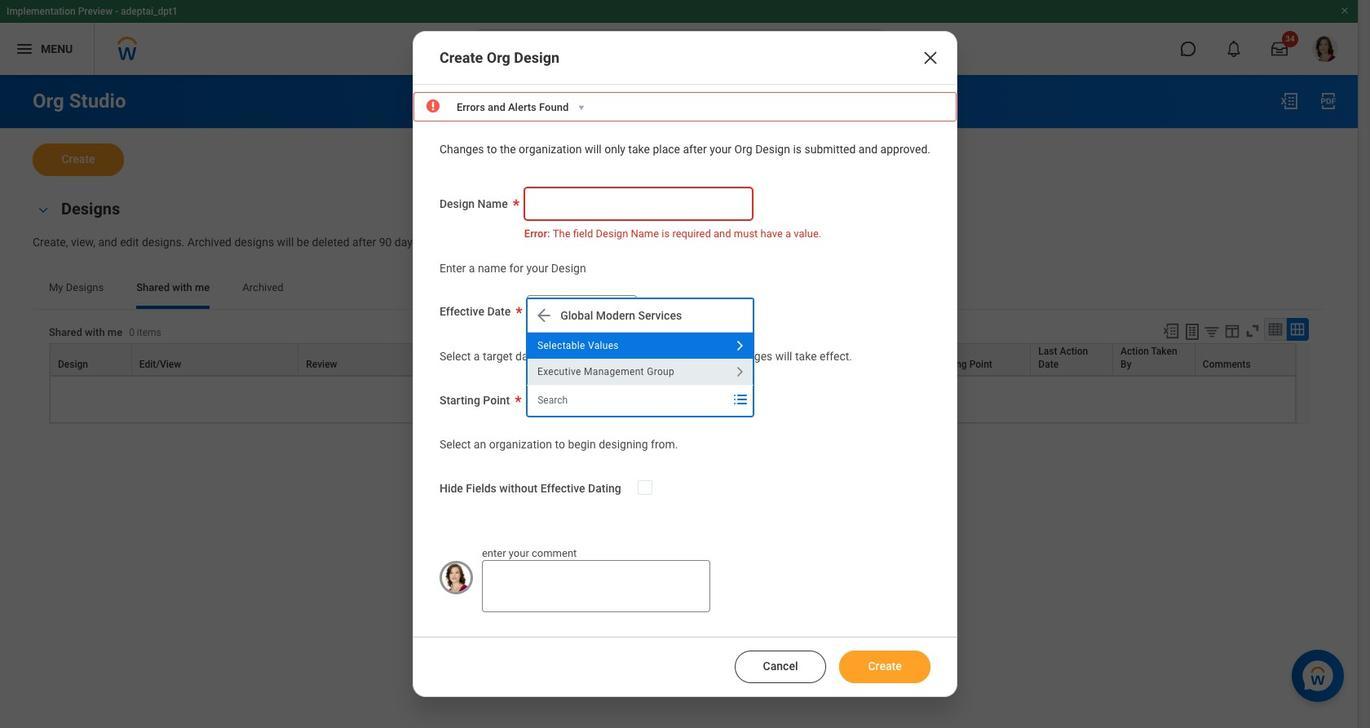Task type: describe. For each thing, give the bounding box(es) containing it.
hide fields without effective dating
[[440, 482, 621, 495]]

my designs
[[49, 281, 104, 293]]

available.
[[673, 391, 729, 407]]

date inside the create org design dialog
[[487, 305, 511, 318]]

required
[[672, 228, 711, 240]]

enter a name for your design
[[440, 261, 586, 274]]

chevron right small image for executive management group
[[730, 362, 750, 382]]

and left the alerts
[[488, 101, 505, 113]]

the
[[500, 142, 516, 155]]

place
[[653, 142, 680, 155]]

profile logan mcneil element
[[1303, 31, 1348, 67]]

org inside main content
[[33, 90, 64, 113]]

design name
[[440, 197, 508, 211]]

an
[[474, 438, 486, 451]]

by
[[1121, 359, 1132, 370]]

hide
[[440, 482, 463, 495]]

1 horizontal spatial is
[[793, 142, 802, 155]]

have
[[761, 228, 783, 240]]

target
[[483, 350, 513, 363]]

design button
[[51, 344, 131, 375]]

design down changes
[[440, 197, 475, 211]]

no items available.
[[617, 391, 729, 407]]

comments button
[[1196, 344, 1295, 375]]

comment
[[532, 547, 577, 560]]

management
[[584, 366, 644, 378]]

starting point button
[[925, 344, 1030, 375]]

export to excel image for view printable version (pdf) icon at the right top
[[1280, 91, 1299, 111]]

1 vertical spatial organization
[[664, 350, 727, 363]]

enter
[[482, 547, 506, 560]]

starting point inside the create org design dialog
[[440, 394, 510, 407]]

0 vertical spatial to
[[487, 142, 497, 155]]

date
[[516, 350, 538, 363]]

date inside last action date
[[1039, 359, 1059, 370]]

effective inside effective date popup button
[[814, 359, 852, 370]]

0 vertical spatial will
[[585, 142, 602, 155]]

design owner button
[[536, 344, 617, 375]]

select a target date for when your proposed organization changes will take effect.
[[440, 350, 852, 363]]

0 vertical spatial name
[[478, 197, 508, 211]]

copy
[[437, 359, 459, 370]]

last
[[1039, 346, 1057, 357]]

designs
[[234, 236, 274, 249]]

view,
[[71, 236, 95, 249]]

be
[[297, 236, 309, 249]]

edit/view button
[[132, 344, 298, 375]]

design right the field
[[596, 228, 628, 240]]

review
[[306, 359, 337, 370]]

implementation preview -   adeptai_dpt1 banner
[[0, 0, 1358, 75]]

employee's photo (logan mcneil) image
[[440, 561, 473, 595]]

create org design
[[440, 49, 560, 66]]

cancel button
[[735, 651, 826, 684]]

search image
[[479, 39, 498, 59]]

me for shared with me
[[195, 281, 210, 293]]

after inside designs group
[[352, 236, 376, 249]]

calendar image
[[610, 302, 630, 322]]

design owner
[[543, 359, 604, 370]]

design down selectable
[[543, 359, 573, 370]]

and inside designs group
[[98, 236, 117, 249]]

executive
[[538, 366, 581, 378]]

0 vertical spatial org
[[487, 49, 511, 66]]

selectable values
[[538, 340, 619, 352]]

the
[[553, 228, 571, 240]]

2 / from the left
[[569, 303, 576, 319]]

error: the field design name is required and must have a value.
[[524, 228, 822, 240]]

only
[[605, 142, 626, 155]]

enter your comment text field
[[482, 561, 710, 613]]

1 horizontal spatial for
[[541, 350, 555, 363]]

fields
[[466, 482, 497, 495]]

dating
[[588, 482, 621, 495]]

starting inside the starting point popup button
[[932, 359, 967, 370]]

0
[[129, 327, 135, 339]]

design left submitted
[[755, 142, 790, 155]]

click to view/edit grid preferences image
[[1223, 322, 1241, 340]]

Design Name text field
[[524, 188, 753, 220]]

toolbar inside org studio main content
[[1155, 318, 1309, 343]]

studio
[[69, 90, 126, 113]]

deleted
[[312, 236, 350, 249]]

arrow left image
[[534, 306, 554, 325]]

action taken by
[[1121, 346, 1177, 370]]

days.
[[395, 236, 422, 249]]

create,
[[33, 236, 68, 249]]

my
[[49, 281, 63, 293]]

prompts image
[[731, 390, 751, 409]]

values
[[588, 340, 619, 352]]

1 vertical spatial designs
[[66, 281, 104, 293]]

copy button
[[429, 344, 535, 375]]

1 horizontal spatial take
[[795, 350, 817, 363]]

after inside the create org design dialog
[[683, 142, 707, 155]]

last action date button
[[1031, 344, 1113, 375]]

designs button
[[61, 199, 120, 219]]

implementation preview -   adeptai_dpt1
[[7, 6, 178, 17]]

last action date
[[1039, 346, 1088, 370]]

90
[[379, 236, 392, 249]]

action inside action taken by
[[1121, 346, 1149, 357]]

creation date
[[625, 359, 685, 370]]

export to worksheets image
[[1183, 322, 1202, 342]]

and left approved.
[[859, 142, 878, 155]]

designs group
[[33, 196, 1325, 250]]

your right the place
[[710, 142, 732, 155]]

point inside the create org design dialog
[[483, 394, 510, 407]]

point inside the starting point popup button
[[970, 359, 993, 370]]

error:
[[524, 228, 550, 240]]

1 horizontal spatial archived
[[243, 281, 284, 293]]

executive management group
[[538, 366, 675, 378]]

approved.
[[881, 142, 931, 155]]

0 vertical spatial organization
[[519, 142, 582, 155]]

proposed
[[613, 350, 661, 363]]

without
[[499, 482, 538, 495]]

select an organization to begin designing from.
[[440, 438, 678, 451]]

group
[[647, 366, 675, 378]]

a for select a target date for when your proposed organization changes will take effect.
[[474, 350, 480, 363]]

designing
[[599, 438, 648, 451]]

action taken by button
[[1113, 344, 1195, 375]]

design right search image
[[514, 49, 560, 66]]

your right enter
[[509, 547, 529, 560]]

designs inside group
[[61, 199, 120, 219]]

1 horizontal spatial to
[[555, 438, 565, 451]]

-
[[115, 6, 118, 17]]

starting point inside the starting point popup button
[[932, 359, 993, 370]]

must
[[734, 228, 758, 240]]

1 vertical spatial name
[[631, 228, 659, 240]]

errors
[[457, 101, 485, 113]]



Task type: vqa. For each thing, say whether or not it's contained in the screenshot.
the bottom Organization
yes



Task type: locate. For each thing, give the bounding box(es) containing it.
shared for shared with me 0 items
[[49, 326, 82, 339]]

your down error:
[[526, 261, 548, 274]]

1 vertical spatial archived
[[243, 281, 284, 293]]

1 vertical spatial will
[[277, 236, 294, 249]]

1 vertical spatial a
[[469, 261, 475, 274]]

selectable
[[538, 340, 586, 352]]

select
[[440, 350, 471, 363], [440, 438, 471, 451]]

1 vertical spatial me
[[108, 326, 122, 339]]

export to excel image left export to worksheets image at the right of the page
[[1162, 322, 1180, 340]]

action
[[1060, 346, 1088, 357], [1121, 346, 1149, 357]]

1 horizontal spatial action
[[1121, 346, 1149, 357]]

starting inside the create org design dialog
[[440, 394, 480, 407]]

0 horizontal spatial export to excel image
[[1162, 322, 1180, 340]]

and left the edit
[[98, 236, 117, 249]]

alerts
[[508, 101, 537, 113]]

enter your comment
[[482, 547, 577, 560]]

items down group on the left bottom of the page
[[637, 391, 670, 407]]

to left begin
[[555, 438, 565, 451]]

a for enter a name for your design
[[469, 261, 475, 274]]

archived inside designs group
[[187, 236, 232, 249]]

1 vertical spatial take
[[795, 350, 817, 363]]

0 vertical spatial with
[[172, 281, 192, 293]]

0 vertical spatial a
[[785, 228, 791, 240]]

select for select a target date for when your proposed organization changes will take effect.
[[440, 350, 471, 363]]

1 horizontal spatial effective
[[540, 482, 585, 495]]

taken
[[1151, 346, 1177, 357]]

row inside org studio main content
[[50, 343, 1296, 376]]

0 horizontal spatial /
[[548, 303, 555, 319]]

creation
[[625, 359, 662, 370]]

0 horizontal spatial is
[[662, 228, 670, 240]]

0 vertical spatial after
[[683, 142, 707, 155]]

0 vertical spatial for
[[509, 261, 524, 274]]

select for select an organization to begin designing from.
[[440, 438, 471, 451]]

effective date button
[[806, 344, 924, 375]]

name down design name text field
[[631, 228, 659, 240]]

me left 0
[[108, 326, 122, 339]]

notifications large image
[[1226, 41, 1242, 57]]

a left target
[[474, 350, 480, 363]]

action right the last
[[1060, 346, 1088, 357]]

create, view, and edit designs. archived designs will be deleted after 90 days.
[[33, 236, 422, 249]]

view printable version (pdf) image
[[1319, 91, 1338, 111]]

will left only
[[585, 142, 602, 155]]

2 select from the top
[[440, 438, 471, 451]]

organization right an
[[489, 438, 552, 451]]

0 horizontal spatial for
[[509, 261, 524, 274]]

/ right arrow left "icon"
[[569, 303, 576, 319]]

0 vertical spatial me
[[195, 281, 210, 293]]

expand table image
[[1290, 321, 1306, 337]]

1 horizontal spatial starting point
[[932, 359, 993, 370]]

your
[[710, 142, 732, 155], [526, 261, 548, 274], [588, 350, 610, 363], [509, 547, 529, 560]]

and
[[488, 101, 505, 113], [859, 142, 878, 155], [714, 228, 731, 240], [98, 236, 117, 249]]

1 horizontal spatial shared
[[136, 281, 170, 293]]

0 vertical spatial create button
[[33, 144, 124, 176]]

tab list containing my designs
[[33, 270, 1325, 309]]

effective date inside popup button
[[814, 359, 875, 370]]

edit
[[120, 236, 139, 249]]

edit/view
[[139, 359, 181, 370]]

1 / from the left
[[548, 303, 555, 319]]

organization up group on the left bottom of the page
[[664, 350, 727, 363]]

/ left global
[[548, 303, 555, 319]]

0 vertical spatial chevron right small image
[[730, 336, 750, 356]]

1 vertical spatial for
[[541, 350, 555, 363]]

changes
[[730, 350, 773, 363]]

shared
[[136, 281, 170, 293], [49, 326, 82, 339]]

me for shared with me 0 items
[[108, 326, 122, 339]]

will right changes on the top right of the page
[[776, 350, 792, 363]]

0 horizontal spatial create
[[62, 153, 95, 166]]

is
[[793, 142, 802, 155], [662, 228, 670, 240]]

your up the "executive management group"
[[588, 350, 610, 363]]

owner
[[576, 359, 604, 370]]

1 horizontal spatial name
[[631, 228, 659, 240]]

row
[[50, 343, 1296, 376]]

0 vertical spatial effective
[[440, 305, 484, 318]]

shared down designs.
[[136, 281, 170, 293]]

1 horizontal spatial with
[[172, 281, 192, 293]]

changes
[[440, 142, 484, 155]]

0 horizontal spatial take
[[628, 142, 650, 155]]

2 action from the left
[[1121, 346, 1149, 357]]

1 action from the left
[[1060, 346, 1088, 357]]

modern
[[596, 309, 636, 322]]

services
[[638, 309, 682, 322]]

1 vertical spatial after
[[352, 236, 376, 249]]

design down the
[[551, 261, 586, 274]]

is left submitted
[[793, 142, 802, 155]]

archived down designs
[[243, 281, 284, 293]]

status
[[732, 359, 760, 370]]

point
[[970, 359, 993, 370], [483, 394, 510, 407]]

2 horizontal spatial org
[[735, 142, 753, 155]]

chevron right small image for selectable values
[[730, 336, 750, 356]]

comments
[[1203, 359, 1251, 370]]

2 horizontal spatial effective
[[814, 359, 852, 370]]

fullscreen image
[[1244, 322, 1262, 340]]

0 horizontal spatial name
[[478, 197, 508, 211]]

0 horizontal spatial shared
[[49, 326, 82, 339]]

designs right my
[[66, 281, 104, 293]]

2 horizontal spatial will
[[776, 350, 792, 363]]

0 vertical spatial effective date
[[440, 305, 511, 318]]

name down the
[[478, 197, 508, 211]]

with for shared with me
[[172, 281, 192, 293]]

name
[[478, 261, 506, 274]]

take left effect.
[[795, 350, 817, 363]]

1 horizontal spatial after
[[683, 142, 707, 155]]

field
[[573, 228, 593, 240]]

inbox large image
[[1272, 41, 1288, 57]]

1 horizontal spatial /
[[569, 303, 576, 319]]

to left the
[[487, 142, 497, 155]]

Starting Point field
[[527, 386, 728, 415]]

export to excel image left view printable version (pdf) icon at the right top
[[1280, 91, 1299, 111]]

1 horizontal spatial will
[[585, 142, 602, 155]]

0 vertical spatial point
[[970, 359, 993, 370]]

0 vertical spatial starting point
[[932, 359, 993, 370]]

chevron right small image up the prompts image
[[730, 362, 750, 382]]

shared up design popup button
[[49, 326, 82, 339]]

1 horizontal spatial starting
[[932, 359, 967, 370]]

0 vertical spatial designs
[[61, 199, 120, 219]]

global modern services
[[560, 309, 682, 322]]

effective down enter
[[440, 305, 484, 318]]

create for create "button" within dialog
[[868, 660, 902, 673]]

will
[[585, 142, 602, 155], [277, 236, 294, 249], [776, 350, 792, 363]]

exclamation image
[[426, 100, 439, 112]]

effective date group
[[527, 295, 637, 328]]

1 horizontal spatial org
[[487, 49, 511, 66]]

1 vertical spatial point
[[483, 394, 510, 407]]

for right name
[[509, 261, 524, 274]]

1 vertical spatial export to excel image
[[1162, 322, 1180, 340]]

cancel
[[763, 660, 798, 673]]

0 horizontal spatial create button
[[33, 144, 124, 176]]

toolbar
[[1155, 318, 1309, 343]]

export to excel image
[[1280, 91, 1299, 111], [1162, 322, 1180, 340]]

is left required
[[662, 228, 670, 240]]

enter
[[440, 261, 466, 274]]

items right 0
[[137, 327, 161, 339]]

effective right status popup button
[[814, 359, 852, 370]]

1 vertical spatial to
[[555, 438, 565, 451]]

0 horizontal spatial after
[[352, 236, 376, 249]]

organization down the found
[[519, 142, 582, 155]]

found
[[539, 101, 569, 113]]

me down "create, view, and edit designs. archived designs will be deleted after 90 days."
[[195, 281, 210, 293]]

1 vertical spatial select
[[440, 438, 471, 451]]

2 horizontal spatial create
[[868, 660, 902, 673]]

chevron right small image
[[730, 336, 750, 356], [730, 362, 750, 382]]

x image
[[921, 48, 940, 67]]

1 vertical spatial create
[[62, 153, 95, 166]]

action up by on the right of the page
[[1121, 346, 1149, 357]]

tab list
[[33, 270, 1325, 309]]

1 horizontal spatial create
[[440, 49, 483, 66]]

status button
[[724, 344, 806, 375]]

with up design popup button
[[85, 326, 105, 339]]

tab list inside org studio main content
[[33, 270, 1325, 309]]

1 vertical spatial effective
[[814, 359, 852, 370]]

0 vertical spatial archived
[[187, 236, 232, 249]]

and left must
[[714, 228, 731, 240]]

0 horizontal spatial items
[[137, 327, 161, 339]]

create button inside org studio main content
[[33, 144, 124, 176]]

after right the place
[[683, 142, 707, 155]]

select left target
[[440, 350, 471, 363]]

for up executive
[[541, 350, 555, 363]]

1 vertical spatial starting
[[440, 394, 480, 407]]

effective date inside the create org design dialog
[[440, 305, 511, 318]]

1 horizontal spatial me
[[195, 281, 210, 293]]

/
[[548, 303, 555, 319], [569, 303, 576, 319]]

designs up view,
[[61, 199, 120, 219]]

0 horizontal spatial starting point
[[440, 394, 510, 407]]

0 horizontal spatial effective date
[[440, 305, 511, 318]]

1 vertical spatial create button
[[839, 651, 931, 684]]

effect.
[[820, 350, 852, 363]]

0 horizontal spatial me
[[108, 326, 122, 339]]

0 vertical spatial is
[[793, 142, 802, 155]]

effective date right status popup button
[[814, 359, 875, 370]]

date
[[487, 305, 511, 318], [665, 359, 685, 370], [855, 359, 875, 370], [1039, 359, 1059, 370]]

design
[[514, 49, 560, 66], [755, 142, 790, 155], [440, 197, 475, 211], [596, 228, 628, 240], [551, 261, 586, 274], [58, 359, 88, 370], [543, 359, 573, 370]]

create for create "button" in the org studio main content
[[62, 153, 95, 166]]

org up 'errors and alerts found'
[[487, 49, 511, 66]]

after left 90
[[352, 236, 376, 249]]

shared for shared with me
[[136, 281, 170, 293]]

review button
[[299, 344, 428, 375]]

after
[[683, 142, 707, 155], [352, 236, 376, 249]]

effective left dating
[[540, 482, 585, 495]]

errors and alerts found
[[457, 101, 569, 113]]

0 vertical spatial starting
[[932, 359, 967, 370]]

2 vertical spatial organization
[[489, 438, 552, 451]]

0 horizontal spatial point
[[483, 394, 510, 407]]

1 horizontal spatial point
[[970, 359, 993, 370]]

take
[[628, 142, 650, 155], [795, 350, 817, 363]]

select left an
[[440, 438, 471, 451]]

chevron down image
[[33, 204, 53, 216]]

global
[[560, 309, 593, 322]]

take right only
[[628, 142, 650, 155]]

2 vertical spatial will
[[776, 350, 792, 363]]

1 horizontal spatial create button
[[839, 651, 931, 684]]

starting point
[[932, 359, 993, 370], [440, 394, 510, 407]]

1 horizontal spatial items
[[637, 391, 670, 407]]

org left studio on the left of the page
[[33, 90, 64, 113]]

create button inside dialog
[[839, 651, 931, 684]]

0 vertical spatial take
[[628, 142, 650, 155]]

1 vertical spatial items
[[637, 391, 670, 407]]

items inside shared with me 0 items
[[137, 327, 161, 339]]

1 horizontal spatial export to excel image
[[1280, 91, 1299, 111]]

0 horizontal spatial with
[[85, 326, 105, 339]]

select to filter grid data image
[[1203, 323, 1221, 340]]

action inside last action date
[[1060, 346, 1088, 357]]

a right have
[[785, 228, 791, 240]]

export to excel image for export to worksheets image at the right of the page
[[1162, 322, 1180, 340]]

0 vertical spatial items
[[137, 327, 161, 339]]

archived left designs
[[187, 236, 232, 249]]

effective date
[[440, 305, 511, 318], [814, 359, 875, 370]]

create
[[440, 49, 483, 66], [62, 153, 95, 166], [868, 660, 902, 673]]

archived
[[187, 236, 232, 249], [243, 281, 284, 293]]

1 vertical spatial chevron right small image
[[730, 362, 750, 382]]

0 vertical spatial select
[[440, 350, 471, 363]]

1 chevron right small image from the top
[[730, 336, 750, 356]]

2 vertical spatial a
[[474, 350, 480, 363]]

2 vertical spatial effective
[[540, 482, 585, 495]]

2 vertical spatial org
[[735, 142, 753, 155]]

1 vertical spatial starting point
[[440, 394, 510, 407]]

2 chevron right small image from the top
[[730, 362, 750, 382]]

create inside org studio main content
[[62, 153, 95, 166]]

close environment banner image
[[1340, 6, 1350, 15]]

items
[[137, 327, 161, 339], [637, 391, 670, 407]]

0 vertical spatial shared
[[136, 281, 170, 293]]

adeptai_dpt1
[[121, 6, 178, 17]]

0 horizontal spatial to
[[487, 142, 497, 155]]

starting
[[932, 359, 967, 370], [440, 394, 480, 407]]

0 horizontal spatial starting
[[440, 394, 480, 407]]

caret down image
[[576, 102, 587, 113]]

value.
[[794, 228, 822, 240]]

when
[[558, 350, 585, 363]]

table image
[[1268, 321, 1284, 337]]

1 horizontal spatial effective date
[[814, 359, 875, 370]]

1 vertical spatial org
[[33, 90, 64, 113]]

0 horizontal spatial will
[[277, 236, 294, 249]]

row containing last action date
[[50, 343, 1296, 376]]

chevron right small image up the status
[[730, 336, 750, 356]]

org studio main content
[[0, 75, 1358, 483]]

1 select from the top
[[440, 350, 471, 363]]

will inside designs group
[[277, 236, 294, 249]]

will left be
[[277, 236, 294, 249]]

creation date button
[[618, 344, 723, 375]]

with down designs.
[[172, 281, 192, 293]]

0 vertical spatial create
[[440, 49, 483, 66]]

a right enter
[[469, 261, 475, 274]]

1 vertical spatial is
[[662, 228, 670, 240]]

1 vertical spatial with
[[85, 326, 105, 339]]

from.
[[651, 438, 678, 451]]

create button
[[33, 144, 124, 176], [839, 651, 931, 684]]

begin
[[568, 438, 596, 451]]

designs.
[[142, 236, 185, 249]]

no
[[617, 391, 634, 407]]

with for shared with me 0 items
[[85, 326, 105, 339]]

submitted
[[805, 142, 856, 155]]

1 vertical spatial shared
[[49, 326, 82, 339]]

0 horizontal spatial action
[[1060, 346, 1088, 357]]

effective date down name
[[440, 305, 511, 318]]

create org design dialog
[[413, 31, 958, 698]]

design down shared with me 0 items
[[58, 359, 88, 370]]

org right the place
[[735, 142, 753, 155]]

changes to the organization will only take place after your org design is submitted and approved.
[[440, 142, 931, 155]]

preview
[[78, 6, 113, 17]]

shared with me
[[136, 281, 210, 293]]



